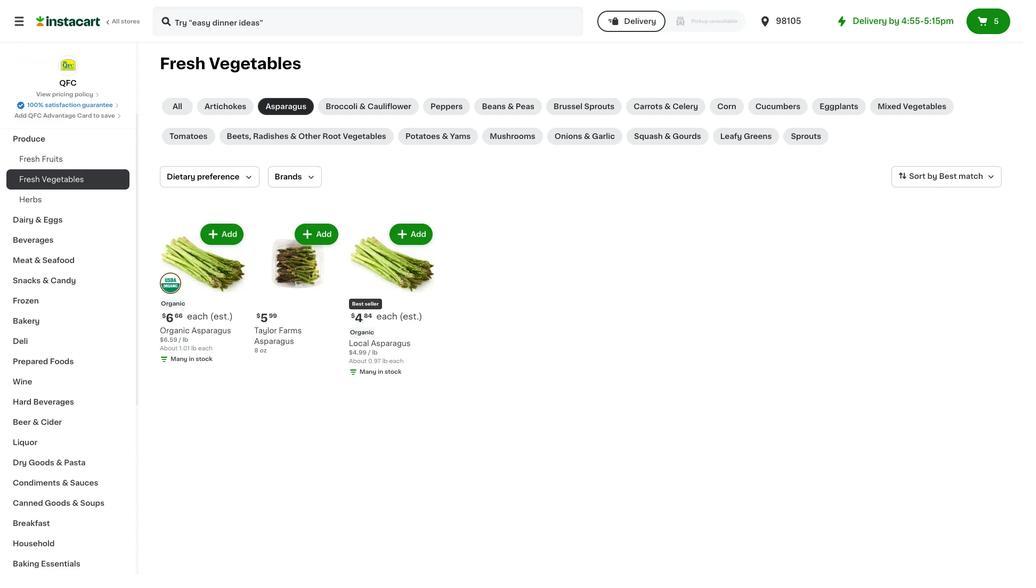 Task type: locate. For each thing, give the bounding box(es) containing it.
in down 0.97
[[378, 370, 383, 376]]

0 vertical spatial by
[[889, 17, 900, 25]]

frozen
[[13, 297, 39, 305]]

(est.) inside $6.66 each (estimated) element
[[210, 313, 233, 321]]

1 horizontal spatial by
[[928, 173, 938, 180]]

2 product group from the left
[[254, 222, 340, 356]]

1 product group from the left
[[160, 222, 246, 366]]

brussel sprouts link
[[547, 98, 622, 115]]

dietary preference button
[[160, 166, 259, 188]]

5
[[994, 18, 999, 25], [261, 313, 268, 324]]

each (est.) inside $6.66 each (estimated) element
[[187, 313, 233, 321]]

1 horizontal spatial product group
[[254, 222, 340, 356]]

$ inside $ 6 66
[[162, 314, 166, 320]]

sprouts down cucumbers link
[[791, 133, 822, 140]]

beverages down dairy & eggs
[[13, 237, 54, 244]]

goods
[[29, 460, 54, 467], [45, 500, 70, 508]]

product group
[[160, 222, 246, 366], [254, 222, 340, 356], [349, 222, 435, 379]]

seller
[[365, 302, 379, 307]]

qfc down '100%'
[[28, 113, 42, 119]]

beets,
[[227, 133, 251, 140]]

eggs
[[43, 216, 63, 224]]

1 vertical spatial fresh
[[19, 156, 40, 163]]

& left other
[[290, 133, 297, 140]]

wine link
[[6, 372, 130, 392]]

add
[[14, 113, 27, 119], [222, 231, 237, 238], [316, 231, 332, 238], [411, 231, 427, 238]]

0 horizontal spatial qfc
[[28, 113, 42, 119]]

$ left 66
[[162, 314, 166, 320]]

goods for canned
[[45, 500, 70, 508]]

5 inside button
[[994, 18, 999, 25]]

asparagus up radishes
[[266, 103, 307, 110]]

& left peas
[[508, 103, 514, 110]]

wine
[[13, 379, 32, 386]]

/ for organic
[[368, 350, 371, 356]]

by
[[889, 17, 900, 25], [928, 173, 938, 180]]

0 vertical spatial stock
[[196, 357, 213, 363]]

0 horizontal spatial delivery
[[624, 18, 657, 25]]

brussel
[[554, 103, 583, 110]]

0 vertical spatial many in stock
[[171, 357, 213, 363]]

beverages inside "link"
[[33, 399, 74, 406]]

$ for 6
[[162, 314, 166, 320]]

fresh fruits link
[[6, 149, 130, 170]]

0 horizontal spatial by
[[889, 17, 900, 25]]

best inside field
[[940, 173, 957, 180]]

each right 66
[[187, 313, 208, 321]]

canned goods & soups link
[[6, 494, 130, 514]]

0 horizontal spatial sprouts
[[585, 103, 615, 110]]

in
[[189, 357, 194, 363], [378, 370, 383, 376]]

1 vertical spatial /
[[368, 350, 371, 356]]

stock
[[196, 357, 213, 363], [385, 370, 402, 376]]

$ inside $ 5 99
[[257, 314, 261, 320]]

best match
[[940, 173, 984, 180]]

3 add button from the left
[[391, 225, 432, 244]]

organic up 66
[[161, 301, 185, 307]]

0 horizontal spatial in
[[189, 357, 194, 363]]

0 vertical spatial about
[[160, 346, 178, 352]]

each (est.) inside $4.84 each (estimated) element
[[377, 313, 423, 321]]

about for organic
[[349, 359, 367, 365]]

1 vertical spatial 5
[[261, 313, 268, 324]]

delivery for delivery
[[624, 18, 657, 25]]

(est.) right 84
[[400, 313, 423, 321]]

0 vertical spatial fresh
[[160, 56, 206, 71]]

0 vertical spatial in
[[189, 357, 194, 363]]

stores
[[121, 19, 140, 25]]

asparagus up 0.97
[[371, 340, 411, 348]]

84
[[364, 314, 372, 320]]

each (est.) up organic asparagus $6.59 / lb about 1.01 lb each
[[187, 313, 233, 321]]

beans & peas
[[482, 103, 535, 110]]

best left match
[[940, 173, 957, 180]]

lb right the 1.01 at the bottom left of the page
[[191, 346, 197, 352]]

fresh vegetables down fruits
[[19, 176, 84, 183]]

/ inside organic asparagus $6.59 / lb about 1.01 lb each
[[179, 338, 181, 344]]

& left celery
[[665, 103, 671, 110]]

stock for each (est.)
[[196, 357, 213, 363]]

1 vertical spatial about
[[349, 359, 367, 365]]

$6.66 each (estimated) element
[[160, 312, 246, 326]]

$ inside $ 4 84
[[351, 314, 355, 320]]

& left sauces
[[62, 480, 68, 487]]

1 vertical spatial in
[[378, 370, 383, 376]]

asparagus down taylor
[[254, 338, 294, 346]]

condiments & sauces link
[[6, 473, 130, 494]]

broccoli & cauliflower
[[326, 103, 412, 110]]

1 horizontal spatial delivery
[[853, 17, 887, 25]]

qfc link
[[58, 55, 78, 89]]

0 horizontal spatial $
[[162, 314, 166, 320]]

1 horizontal spatial add button
[[296, 225, 337, 244]]

by right the sort
[[928, 173, 938, 180]]

0 horizontal spatial (est.)
[[210, 313, 233, 321]]

1 vertical spatial by
[[928, 173, 938, 180]]

1 vertical spatial qfc
[[28, 113, 42, 119]]

1 each (est.) from the left
[[187, 313, 233, 321]]

1 horizontal spatial about
[[349, 359, 367, 365]]

& left gourds on the right top of the page
[[665, 133, 671, 140]]

0 horizontal spatial many in stock
[[171, 357, 213, 363]]

1 horizontal spatial $
[[257, 314, 261, 320]]

household
[[13, 541, 55, 548]]

vegetables
[[209, 56, 301, 71], [904, 103, 947, 110], [343, 133, 386, 140], [42, 176, 84, 183]]

organic asparagus $6.59 / lb about 1.01 lb each
[[160, 328, 231, 352]]

mushrooms link
[[483, 128, 543, 145]]

98105 button
[[759, 6, 823, 36]]

/ inside local asparagus $4.99 / lb about 0.97 lb each
[[368, 350, 371, 356]]

0 horizontal spatial stock
[[196, 357, 213, 363]]

brands
[[275, 173, 302, 181]]

3 product group from the left
[[349, 222, 435, 379]]

$
[[162, 314, 166, 320], [257, 314, 261, 320], [351, 314, 355, 320]]

qfc up view pricing policy link
[[59, 79, 77, 87]]

soups
[[80, 500, 104, 508]]

& for beer & cider
[[33, 419, 39, 427]]

& for snacks & candy
[[42, 277, 49, 285]]

4
[[355, 313, 363, 324]]

organic up the $6.59
[[160, 328, 190, 335]]

1 vertical spatial best
[[352, 302, 364, 307]]

herbs link
[[6, 190, 130, 210]]

& inside "link"
[[584, 133, 591, 140]]

baking essentials link
[[6, 554, 130, 575]]

by left 4:55-
[[889, 17, 900, 25]]

fresh up the herbs
[[19, 176, 40, 183]]

vegetables down 'fresh fruits' link
[[42, 176, 84, 183]]

local
[[349, 340, 369, 348]]

add for local asparagus
[[411, 231, 427, 238]]

about down the $6.59
[[160, 346, 178, 352]]

each (est.)
[[187, 313, 233, 321], [377, 313, 423, 321]]

many in stock down 0.97
[[360, 370, 402, 376]]

1 horizontal spatial qfc
[[59, 79, 77, 87]]

& for condiments & sauces
[[62, 480, 68, 487]]

about
[[160, 346, 178, 352], [349, 359, 367, 365]]

onions & garlic
[[555, 133, 615, 140]]

0 horizontal spatial fresh vegetables
[[19, 176, 84, 183]]

& right broccoli
[[360, 103, 366, 110]]

beets, radishes & other root vegetables link
[[219, 128, 394, 145]]

& right beer
[[33, 419, 39, 427]]

instacart logo image
[[36, 15, 100, 28]]

0 horizontal spatial product group
[[160, 222, 246, 366]]

(est.) up organic asparagus $6.59 / lb about 1.01 lb each
[[210, 313, 233, 321]]

1 vertical spatial goods
[[45, 500, 70, 508]]

0 vertical spatial qfc
[[59, 79, 77, 87]]

best for best seller
[[352, 302, 364, 307]]

$ for 4
[[351, 314, 355, 320]]

delivery inside button
[[624, 18, 657, 25]]

qfc
[[59, 79, 77, 87], [28, 113, 42, 119]]

0 vertical spatial /
[[179, 338, 181, 344]]

vegetables down broccoli & cauliflower link
[[343, 133, 386, 140]]

1 vertical spatial many in stock
[[360, 370, 402, 376]]

(est.) for 4
[[400, 313, 423, 321]]

2 each (est.) from the left
[[377, 313, 423, 321]]

1 horizontal spatial each (est.)
[[377, 313, 423, 321]]

artichokes
[[205, 103, 247, 110]]

eggplants
[[820, 103, 859, 110]]

2 horizontal spatial product group
[[349, 222, 435, 379]]

1 vertical spatial beverages
[[33, 399, 74, 406]]

produce link
[[6, 129, 130, 149]]

organic up local
[[350, 330, 374, 336]]

$ left 84
[[351, 314, 355, 320]]

each (est.) down seller
[[377, 313, 423, 321]]

deli
[[13, 338, 28, 345]]

eggplants link
[[813, 98, 866, 115]]

many down the 1.01 at the bottom left of the page
[[171, 357, 188, 363]]

best left seller
[[352, 302, 364, 307]]

about inside local asparagus $4.99 / lb about 0.97 lb each
[[349, 359, 367, 365]]

goods for dry
[[29, 460, 54, 467]]

1 horizontal spatial sprouts
[[791, 133, 822, 140]]

fresh for produce
[[19, 156, 40, 163]]

fresh down "produce"
[[19, 156, 40, 163]]

beverages link
[[6, 230, 130, 251]]

& left yams
[[442, 133, 448, 140]]

lb right 0.97
[[382, 359, 388, 365]]

& left candy at the left top of the page
[[42, 277, 49, 285]]

1 (est.) from the left
[[210, 313, 233, 321]]

potatoes
[[406, 133, 440, 140]]

again
[[54, 36, 75, 43]]

/ up the 1.01 at the bottom left of the page
[[179, 338, 181, 344]]

Best match Sort by field
[[892, 166, 1002, 188]]

mixed
[[878, 103, 902, 110]]

many down 0.97
[[360, 370, 377, 376]]

1 horizontal spatial stock
[[385, 370, 402, 376]]

goods up condiments
[[29, 460, 54, 467]]

4:55-
[[902, 17, 925, 25]]

lb up the 1.01 at the bottom left of the page
[[183, 338, 188, 344]]

asparagus down $6.66 each (estimated) element
[[192, 328, 231, 335]]

0 horizontal spatial all
[[112, 19, 120, 25]]

lb
[[183, 338, 188, 344], [191, 346, 197, 352], [372, 350, 378, 356], [382, 359, 388, 365]]

0 horizontal spatial best
[[352, 302, 364, 307]]

& left eggs
[[35, 216, 42, 224]]

goods down the condiments & sauces
[[45, 500, 70, 508]]

beer & cider link
[[6, 413, 130, 433]]

in down the 1.01 at the bottom left of the page
[[189, 357, 194, 363]]

1 horizontal spatial in
[[378, 370, 383, 376]]

stock down organic asparagus $6.59 / lb about 1.01 lb each
[[196, 357, 213, 363]]

1 $ from the left
[[162, 314, 166, 320]]

0 horizontal spatial /
[[179, 338, 181, 344]]

all left stores
[[112, 19, 120, 25]]

None search field
[[152, 6, 584, 36]]

dairy & eggs
[[13, 216, 63, 224]]

fresh for fresh fruits
[[19, 176, 40, 183]]

yams
[[450, 133, 471, 140]]

asparagus
[[266, 103, 307, 110], [192, 328, 231, 335], [254, 338, 294, 346], [371, 340, 411, 348]]

0 vertical spatial best
[[940, 173, 957, 180]]

2 (est.) from the left
[[400, 313, 423, 321]]

delivery by 4:55-5:15pm
[[853, 17, 954, 25]]

0 vertical spatial many
[[171, 357, 188, 363]]

$ left '99'
[[257, 314, 261, 320]]

each right 0.97
[[389, 359, 404, 365]]

1 vertical spatial stock
[[385, 370, 402, 376]]

$4.99
[[349, 350, 367, 356]]

fresh up "all" link at the left top of page
[[160, 56, 206, 71]]

add for taylor farms asparagus
[[316, 231, 332, 238]]

many in stock for organic
[[360, 370, 402, 376]]

each right the 1.01 at the bottom left of the page
[[198, 346, 213, 352]]

breakfast
[[13, 520, 50, 528]]

delivery button
[[598, 11, 666, 32]]

about down $4.99 on the bottom left
[[349, 359, 367, 365]]

about inside organic asparagus $6.59 / lb about 1.01 lb each
[[160, 346, 178, 352]]

(est.)
[[210, 313, 233, 321], [400, 313, 423, 321]]

0 vertical spatial all
[[112, 19, 120, 25]]

& left garlic
[[584, 133, 591, 140]]

delivery
[[853, 17, 887, 25], [624, 18, 657, 25]]

by inside field
[[928, 173, 938, 180]]

$ 5 99
[[257, 313, 277, 324]]

beverages up cider
[[33, 399, 74, 406]]

Search field
[[154, 7, 583, 35]]

all up tomatoes link at the left of page
[[173, 103, 182, 110]]

all link
[[162, 98, 193, 115]]

1 horizontal spatial many in stock
[[360, 370, 402, 376]]

1 vertical spatial fresh vegetables
[[19, 176, 84, 183]]

1 vertical spatial all
[[173, 103, 182, 110]]

1 horizontal spatial /
[[368, 350, 371, 356]]

1 horizontal spatial 5
[[994, 18, 999, 25]]

recipes
[[13, 95, 44, 102]]

fresh vegetables up artichokes
[[160, 56, 301, 71]]

beer & cider
[[13, 419, 62, 427]]

0 horizontal spatial 5
[[261, 313, 268, 324]]

hard
[[13, 399, 32, 406]]

many
[[171, 357, 188, 363], [360, 370, 377, 376]]

1 horizontal spatial fresh vegetables
[[160, 56, 301, 71]]

best inside 'product' group
[[352, 302, 364, 307]]

service type group
[[598, 11, 747, 32]]

lb up 0.97
[[372, 350, 378, 356]]

product group containing 5
[[254, 222, 340, 356]]

deli link
[[6, 332, 130, 352]]

1 horizontal spatial all
[[173, 103, 182, 110]]

fruits
[[42, 156, 63, 163]]

1 horizontal spatial (est.)
[[400, 313, 423, 321]]

0 horizontal spatial each (est.)
[[187, 313, 233, 321]]

leafy greens
[[721, 133, 772, 140]]

$ 4 84
[[351, 313, 372, 324]]

add button for each (est.)
[[202, 225, 243, 244]]

2 vertical spatial fresh
[[19, 176, 40, 183]]

best
[[940, 173, 957, 180], [352, 302, 364, 307]]

many in stock down the 1.01 at the bottom left of the page
[[171, 357, 213, 363]]

5 inside 'product' group
[[261, 313, 268, 324]]

by for delivery
[[889, 17, 900, 25]]

best seller
[[352, 302, 379, 307]]

2 horizontal spatial $
[[351, 314, 355, 320]]

many for organic
[[360, 370, 377, 376]]

sprouts up garlic
[[585, 103, 615, 110]]

0 vertical spatial goods
[[29, 460, 54, 467]]

meat & seafood link
[[6, 251, 130, 271]]

(est.) inside $4.84 each (estimated) element
[[400, 313, 423, 321]]

0 horizontal spatial about
[[160, 346, 178, 352]]

squash & gourds
[[635, 133, 701, 140]]

& left pasta
[[56, 460, 62, 467]]

1 add button from the left
[[202, 225, 243, 244]]

3 $ from the left
[[351, 314, 355, 320]]

1 horizontal spatial many
[[360, 370, 377, 376]]

asparagus inside local asparagus $4.99 / lb about 0.97 lb each
[[371, 340, 411, 348]]

0 vertical spatial 5
[[994, 18, 999, 25]]

stock down local asparagus $4.99 / lb about 0.97 lb each at bottom left
[[385, 370, 402, 376]]

2 $ from the left
[[257, 314, 261, 320]]

1 vertical spatial many
[[360, 370, 377, 376]]

/ up 0.97
[[368, 350, 371, 356]]

1 horizontal spatial best
[[940, 173, 957, 180]]

all for all stores
[[112, 19, 120, 25]]

0 horizontal spatial add button
[[202, 225, 243, 244]]

best for best match
[[940, 173, 957, 180]]

2 horizontal spatial add button
[[391, 225, 432, 244]]

& right meat
[[34, 257, 41, 264]]

0 horizontal spatial many
[[171, 357, 188, 363]]

thanksgiving
[[13, 115, 64, 123]]



Task type: vqa. For each thing, say whether or not it's contained in the screenshot.
right The Pretzel
no



Task type: describe. For each thing, give the bounding box(es) containing it.
2 add button from the left
[[296, 225, 337, 244]]

thanksgiving link
[[6, 109, 130, 129]]

other
[[299, 133, 321, 140]]

pasta
[[64, 460, 86, 467]]

in for organic
[[378, 370, 383, 376]]

cider
[[41, 419, 62, 427]]

dairy & eggs link
[[6, 210, 130, 230]]

tomatoes link
[[162, 128, 215, 145]]

all for all
[[173, 103, 182, 110]]

add button for organic
[[391, 225, 432, 244]]

advantage
[[43, 113, 76, 119]]

add qfc advantage card to save link
[[14, 112, 121, 120]]

each inside local asparagus $4.99 / lb about 0.97 lb each
[[389, 359, 404, 365]]

gourds
[[673, 133, 701, 140]]

buy it again link
[[6, 29, 130, 50]]

asparagus inside organic asparagus $6.59 / lb about 1.01 lb each
[[192, 328, 231, 335]]

squash & gourds link
[[627, 128, 709, 145]]

root
[[323, 133, 341, 140]]

qfc logo image
[[58, 55, 78, 76]]

condiments
[[13, 480, 60, 487]]

carrots
[[634, 103, 663, 110]]

organic inside organic asparagus $6.59 / lb about 1.01 lb each
[[160, 328, 190, 335]]

item badge image
[[160, 273, 181, 294]]

many for each (est.)
[[171, 357, 188, 363]]

& for squash & gourds
[[665, 133, 671, 140]]

greens
[[744, 133, 772, 140]]

/ for each (est.)
[[179, 338, 181, 344]]

$ for 5
[[257, 314, 261, 320]]

fresh fruits
[[19, 156, 63, 163]]

beets, radishes & other root vegetables
[[227, 133, 386, 140]]

potatoes & yams link
[[398, 128, 478, 145]]

leafy greens link
[[713, 128, 780, 145]]

each right 84
[[377, 313, 398, 321]]

beans
[[482, 103, 506, 110]]

buy it again
[[30, 36, 75, 43]]

& left soups
[[72, 500, 78, 508]]

taylor
[[254, 328, 277, 335]]

stock for organic
[[385, 370, 402, 376]]

peppers link
[[423, 98, 470, 115]]

dry goods & pasta link
[[6, 453, 130, 473]]

view pricing policy link
[[36, 91, 100, 99]]

add inside add qfc advantage card to save link
[[14, 113, 27, 119]]

product group containing 4
[[349, 222, 435, 379]]

all stores
[[112, 19, 140, 25]]

buy
[[30, 36, 45, 43]]

carrots & celery
[[634, 103, 699, 110]]

add for organic asparagus
[[222, 231, 237, 238]]

sprouts link
[[784, 128, 829, 145]]

(est.) for 6
[[210, 313, 233, 321]]

& for potatoes & yams
[[442, 133, 448, 140]]

asparagus link
[[258, 98, 314, 115]]

& for carrots & celery
[[665, 103, 671, 110]]

baking
[[13, 561, 39, 568]]

farms
[[279, 328, 302, 335]]

100% satisfaction guarantee
[[27, 102, 113, 108]]

preference
[[197, 173, 240, 181]]

condiments & sauces
[[13, 480, 98, 487]]

onions
[[555, 133, 583, 140]]

66
[[175, 314, 183, 320]]

0 vertical spatial fresh vegetables
[[160, 56, 301, 71]]

0 vertical spatial beverages
[[13, 237, 54, 244]]

corn
[[718, 103, 737, 110]]

baking essentials
[[13, 561, 80, 568]]

onions & garlic link
[[547, 128, 623, 145]]

local asparagus $4.99 / lb about 0.97 lb each
[[349, 340, 411, 365]]

beer
[[13, 419, 31, 427]]

lists link
[[6, 50, 130, 71]]

by for sort
[[928, 173, 938, 180]]

about for each (est.)
[[160, 346, 178, 352]]

8
[[254, 348, 258, 354]]

carrots & celery link
[[627, 98, 706, 115]]

cucumbers
[[756, 103, 801, 110]]

asparagus inside the taylor farms asparagus 8 oz
[[254, 338, 294, 346]]

vegetables right mixed
[[904, 103, 947, 110]]

& for onions & garlic
[[584, 133, 591, 140]]

add qfc advantage card to save
[[14, 113, 115, 119]]

policy
[[75, 92, 93, 98]]

5 button
[[967, 9, 1011, 34]]

$4.84 each (estimated) element
[[349, 312, 435, 326]]

& for broccoli & cauliflower
[[360, 103, 366, 110]]

each (est.) for 4
[[377, 313, 423, 321]]

frozen link
[[6, 291, 130, 311]]

foods
[[50, 358, 74, 366]]

household link
[[6, 534, 130, 554]]

each inside organic asparagus $6.59 / lb about 1.01 lb each
[[198, 346, 213, 352]]

99
[[269, 314, 277, 320]]

meat
[[13, 257, 33, 264]]

each (est.) for 6
[[187, 313, 233, 321]]

fresh vegetables link
[[6, 170, 130, 190]]

delivery for delivery by 4:55-5:15pm
[[853, 17, 887, 25]]

1 vertical spatial sprouts
[[791, 133, 822, 140]]

product group containing 6
[[160, 222, 246, 366]]

dry goods & pasta
[[13, 460, 86, 467]]

potatoes & yams
[[406, 133, 471, 140]]

many in stock for each (est.)
[[171, 357, 213, 363]]

& for meat & seafood
[[34, 257, 41, 264]]

in for each (est.)
[[189, 357, 194, 363]]

recipes link
[[6, 89, 130, 109]]

0.97
[[368, 359, 381, 365]]

sort
[[910, 173, 926, 180]]

broccoli & cauliflower link
[[318, 98, 419, 115]]

seafood
[[42, 257, 75, 264]]

& for beans & peas
[[508, 103, 514, 110]]

snacks
[[13, 277, 41, 285]]

& for dairy & eggs
[[35, 216, 42, 224]]

view
[[36, 92, 51, 98]]

hard beverages
[[13, 399, 74, 406]]

to
[[93, 113, 100, 119]]

vegetables up artichokes
[[209, 56, 301, 71]]

prepared foods link
[[6, 352, 130, 372]]

0 vertical spatial sprouts
[[585, 103, 615, 110]]

breakfast link
[[6, 514, 130, 534]]

100%
[[27, 102, 43, 108]]

$ 6 66
[[162, 313, 183, 324]]

cauliflower
[[368, 103, 412, 110]]

pricing
[[52, 92, 73, 98]]



